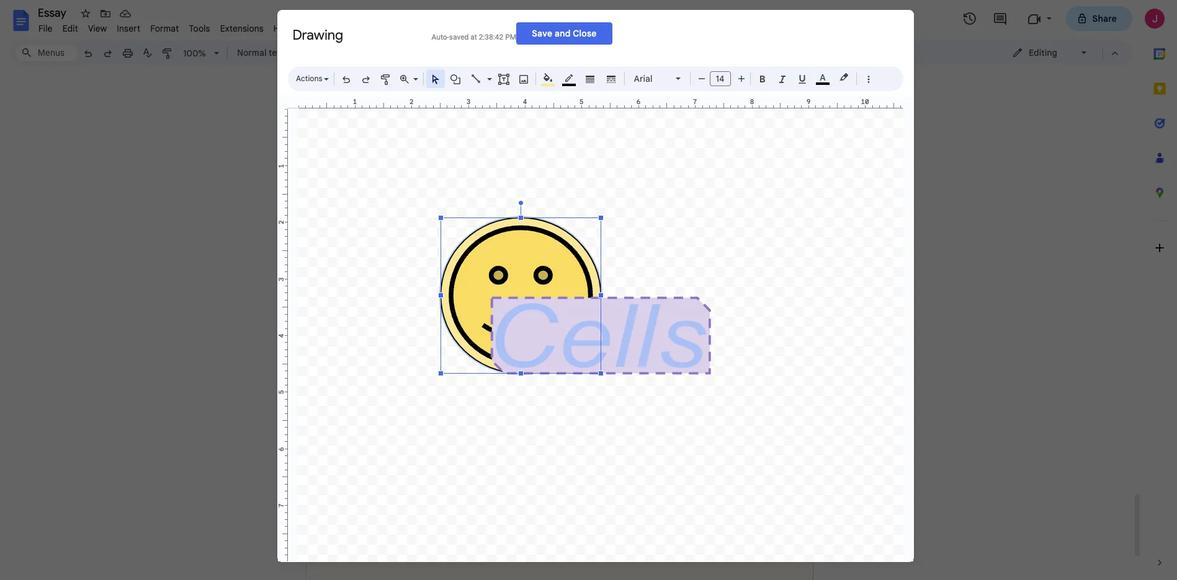 Task type: vqa. For each thing, say whether or not it's contained in the screenshot.
Drawing DIALOG
yes



Task type: locate. For each thing, give the bounding box(es) containing it.
Star checkbox
[[77, 5, 94, 22]]

main toolbar
[[77, 0, 840, 352]]

and
[[555, 28, 571, 39]]

drawing heading
[[293, 26, 417, 44]]

Menus field
[[16, 44, 78, 61]]

drawing application
[[0, 0, 1177, 581]]

2:38:42
[[479, 33, 504, 41]]

tab list
[[1143, 37, 1177, 546]]

pm
[[505, 33, 517, 41]]

share. private to only me. image
[[1077, 13, 1088, 24]]

menu bar
[[34, 16, 297, 37]]

menu bar banner
[[0, 0, 1177, 581]]



Task type: describe. For each thing, give the bounding box(es) containing it.
drawing dialog
[[277, 10, 914, 563]]

drawing
[[293, 26, 343, 43]]

auto-
[[432, 33, 449, 41]]

close
[[573, 28, 597, 39]]

saved
[[449, 33, 469, 41]]

auto-saved at 2:38:42 pm
[[432, 33, 517, 41]]

save and close
[[532, 28, 597, 39]]

menu bar inside menu bar banner
[[34, 16, 297, 37]]

Rename text field
[[34, 5, 73, 20]]

save
[[532, 28, 553, 39]]

at
[[471, 33, 477, 41]]

tab list inside menu bar banner
[[1143, 37, 1177, 546]]

save and close button
[[517, 22, 612, 44]]



